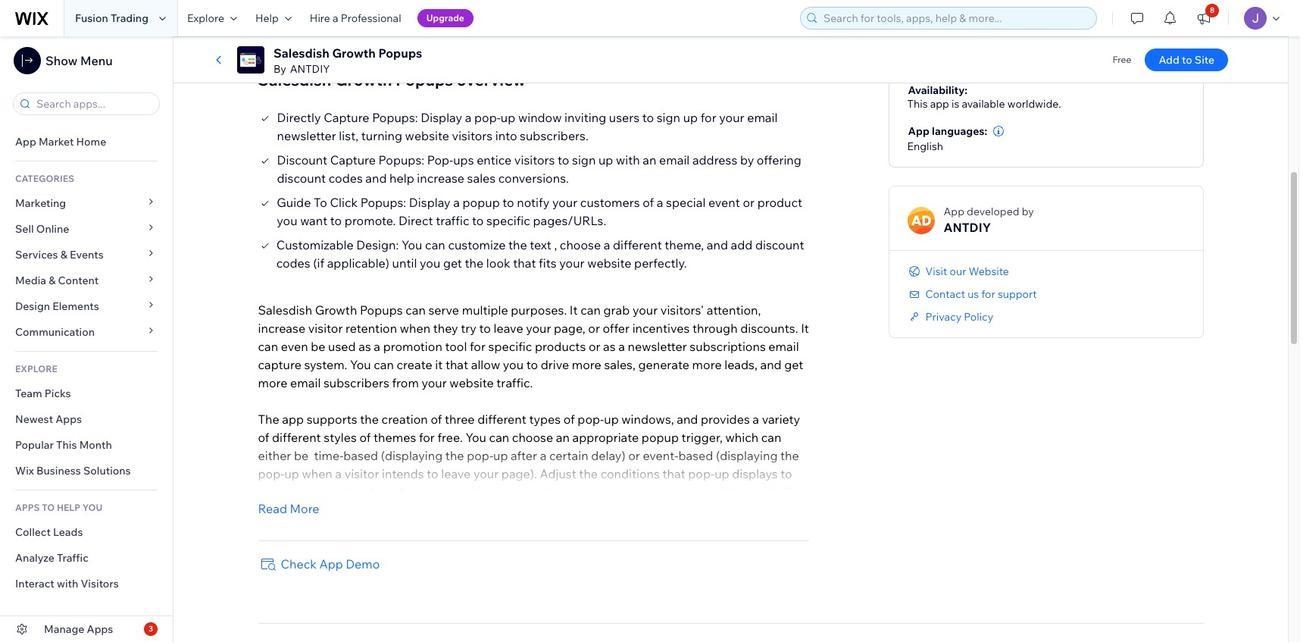 Task type: vqa. For each thing, say whether or not it's contained in the screenshot.
the leftmost by
yes



Task type: locate. For each thing, give the bounding box(es) containing it.
0 vertical spatial by
[[740, 152, 754, 167]]

by
[[740, 152, 754, 167], [1022, 204, 1034, 218]]

visitors
[[452, 128, 493, 143], [515, 152, 555, 167]]

growth up 'used'
[[315, 302, 357, 317]]

and left the add on the top right of the page
[[707, 237, 728, 252]]

capture inside directly capture popups: display a pop-up window inviting users to sign up for your email newsletter list, turning website visitors into subscribers.
[[324, 110, 370, 125]]

0 horizontal spatial based (displaying
[[344, 448, 443, 463]]

your down purposes.
[[526, 320, 551, 336]]

traffic.
[[497, 375, 533, 390]]

by inside discount capture popups: pop-ups entice visitors to sign up with an email address by offering discount codes and help increase sales conversions.
[[740, 152, 754, 167]]

apps
[[15, 502, 40, 513]]

fits
[[539, 255, 557, 270]]

salesdish for salesdish growth popups overview
[[258, 69, 332, 89]]

2 vertical spatial salesdish
[[258, 302, 312, 317]]

0 vertical spatial specific
[[487, 213, 531, 228]]

1 horizontal spatial website
[[450, 375, 494, 390]]

0 horizontal spatial leave
[[441, 466, 471, 481]]

to right inviting
[[643, 110, 654, 125]]

can left serve at top
[[406, 302, 426, 317]]

email down discounts.
[[769, 339, 799, 354]]

this for popular
[[56, 438, 77, 452]]

feel
[[456, 557, 477, 572]]

newsletter down the directly on the top left
[[277, 128, 336, 143]]

newsletter down incentives
[[628, 339, 687, 354]]

perfectly.
[[634, 255, 687, 270]]

0 horizontal spatial discount
[[277, 170, 326, 185]]

app inside app developed by antdiy
[[944, 204, 965, 218]]

0 vertical spatial display
[[421, 110, 462, 125]]

0 horizontal spatial that
[[446, 357, 469, 372]]

different down traffic.
[[478, 411, 527, 426]]

display up pop-
[[421, 110, 462, 125]]

visitors up ups
[[452, 128, 493, 143]]

0 vertical spatial users
[[609, 110, 640, 125]]

1 horizontal spatial increase
[[417, 170, 465, 185]]

0 horizontal spatial popup
[[463, 195, 500, 210]]

0 horizontal spatial codes
[[276, 255, 310, 270]]

to
[[42, 502, 55, 513]]

popups inside the salesdish growth popups by antdiy
[[379, 45, 422, 61]]

& right 'media'
[[49, 274, 56, 287]]

1 vertical spatial &
[[49, 274, 56, 287]]

growth inside salesdish growth popups can serve multiple purposes. it can grab your visitors' attention, increase visitor retention when they try to leave your page, or offer incentives through discounts. it can even be used as a promotion tool for specific products or as a newsletter subscriptions email capture system. you can create it that allow you to drive more sales, generate more leads, and get more email subscribers from your website traffic. the app supports the creation of three different types of pop-up windows, and provides a variety of different styles of themes for free. you can choose an appropriate popup trigger, which can either be  time-based (displaying the pop-up after a certain delay)  or event-based (displaying the pop-up when a visitor intends to leave your page). adjust the conditions that pop-up displays to determine exactly when they appear - the number of times users view the page and the cool-off period.  all collected emails can be viewed in captured emails.responsive on any device and more at your fingertips. we love helping customers, please feel free to contact us if you have any problems.
[[315, 302, 357, 317]]

up up customers
[[599, 152, 614, 167]]

newest
[[15, 412, 53, 426]]

0 horizontal spatial &
[[49, 274, 56, 287]]

contact
[[926, 287, 966, 301]]

0 vertical spatial be
[[311, 339, 326, 354]]

leave down multiple
[[494, 320, 523, 336]]

be
[[311, 339, 326, 354], [435, 502, 450, 517]]

website up pop-
[[405, 128, 449, 143]]

specific inside salesdish growth popups can serve multiple purposes. it can grab your visitors' attention, increase visitor retention when they try to leave your page, or offer incentives through discounts. it can even be used as a promotion tool for specific products or as a newsletter subscriptions email capture system. you can create it that allow you to drive more sales, generate more leads, and get more email subscribers from your website traffic. the app supports the creation of three different types of pop-up windows, and provides a variety of different styles of themes for free. you can choose an appropriate popup trigger, which can either be  time-based (displaying the pop-up after a certain delay)  or event-based (displaying the pop-up when a visitor intends to leave your page). adjust the conditions that pop-up displays to determine exactly when they appear - the number of times users view the page and the cool-off period.  all collected emails can be viewed in captured emails.responsive on any device and more at your fingertips. we love helping customers, please feel free to contact us if you have any problems.
[[489, 339, 532, 354]]

1 vertical spatial capture
[[330, 152, 376, 167]]

services
[[15, 248, 58, 262]]

an
[[643, 152, 657, 167], [556, 429, 570, 445]]

visitor up 'used'
[[308, 320, 343, 336]]

1 horizontal spatial sign
[[657, 110, 681, 125]]

demo
[[346, 556, 380, 571]]

0 horizontal spatial visitor
[[308, 320, 343, 336]]

different
[[613, 237, 662, 252], [478, 411, 527, 426], [272, 429, 321, 445]]

1 vertical spatial an
[[556, 429, 570, 445]]

turning
[[361, 128, 402, 143]]

analyze traffic
[[15, 551, 88, 565]]

pop-
[[427, 152, 453, 167]]

a up "exactly"
[[335, 466, 342, 481]]

0 vertical spatial popups
[[379, 45, 422, 61]]

capture for codes
[[330, 152, 376, 167]]

customizable design: you can customize the text , choose a different theme, and add discount codes (if applicable) until you get the look that fits your website perfectly.
[[276, 237, 805, 270]]

2 vertical spatial that
[[663, 466, 686, 481]]

of right types
[[564, 411, 575, 426]]

app left market
[[15, 135, 36, 149]]

subscribers
[[324, 375, 389, 390]]

0 horizontal spatial newsletter
[[277, 128, 336, 143]]

which
[[726, 429, 759, 445]]

displays
[[732, 466, 778, 481]]

codes inside customizable design: you can customize the text , choose a different theme, and add discount codes (if applicable) until you get the look that fits your website perfectly.
[[276, 255, 310, 270]]

app inside salesdish growth popups can serve multiple purposes. it can grab your visitors' attention, increase visitor retention when they try to leave your page, or offer incentives through discounts. it can even be used as a promotion tool for specific products or as a newsletter subscriptions email capture system. you can create it that allow you to drive more sales, generate more leads, and get more email subscribers from your website traffic. the app supports the creation of three different types of pop-up windows, and provides a variety of different styles of themes for free. you can choose an appropriate popup trigger, which can either be  time-based (displaying the pop-up after a certain delay)  or event-based (displaying the pop-up when a visitor intends to leave your page). adjust the conditions that pop-up displays to determine exactly when they appear - the number of times users view the page and the cool-off period.  all collected emails can be viewed in captured emails.responsive on any device and more at your fingertips. we love helping customers, please feel free to contact us if you have any problems.
[[282, 411, 304, 426]]

1 vertical spatial visitors
[[515, 152, 555, 167]]

2 vertical spatial you
[[466, 429, 487, 445]]

through
[[693, 320, 738, 336]]

the right the -
[[472, 484, 491, 499]]

2 horizontal spatial website
[[588, 255, 632, 270]]

to inside discount capture popups: pop-ups entice visitors to sign up with an email address by offering discount codes and help increase sales conversions.
[[558, 152, 570, 167]]

us up policy
[[968, 287, 979, 301]]

1 vertical spatial it
[[801, 320, 809, 336]]

0 horizontal spatial choose
[[512, 429, 553, 445]]

1 vertical spatial popups:
[[379, 152, 425, 167]]

any right "have"
[[643, 557, 664, 572]]

0 vertical spatial capture
[[324, 110, 370, 125]]

app developed by antdiy
[[944, 204, 1034, 235]]

more
[[290, 501, 320, 516]]

any right on
[[689, 502, 709, 517]]

it
[[570, 302, 578, 317], [801, 320, 809, 336]]

for left free.
[[419, 429, 435, 445]]

directly capture popups: display a pop-up window inviting users to sign up for your email newsletter list, turning website visitors into subscribers.
[[277, 110, 778, 143]]

availability:
[[908, 83, 968, 97]]

choose right ,
[[560, 237, 601, 252]]

website inside salesdish growth popups can serve multiple purposes. it can grab your visitors' attention, increase visitor retention when they try to leave your page, or offer incentives through discounts. it can even be used as a promotion tool for specific products or as a newsletter subscriptions email capture system. you can create it that allow you to drive more sales, generate more leads, and get more email subscribers from your website traffic. the app supports the creation of three different types of pop-up windows, and provides a variety of different styles of themes for free. you can choose an appropriate popup trigger, which can either be  time-based (displaying the pop-up after a certain delay)  or event-based (displaying the pop-up when a visitor intends to leave your page). adjust the conditions that pop-up displays to determine exactly when they appear - the number of times users view the page and the cool-off period.  all collected emails can be viewed in captured emails.responsive on any device and more at your fingertips. we love helping customers, please feel free to contact us if you have any problems.
[[450, 375, 494, 390]]

choose
[[560, 237, 601, 252], [512, 429, 553, 445]]

choose up after
[[512, 429, 553, 445]]

0 horizontal spatial as
[[359, 339, 371, 354]]

0 vertical spatial different
[[613, 237, 662, 252]]

a down customers
[[604, 237, 611, 252]]

with inside discount capture popups: pop-ups entice visitors to sign up with an email address by offering discount codes and help increase sales conversions.
[[616, 152, 640, 167]]

we
[[258, 557, 276, 572]]

sell online link
[[0, 216, 173, 242]]

us
[[968, 287, 979, 301], [565, 557, 578, 572]]

1 vertical spatial sign
[[572, 152, 596, 167]]

popups: up promote.
[[361, 195, 406, 210]]

app inside sidebar element
[[15, 135, 36, 149]]

8
[[1210, 5, 1215, 15]]

popups: up help
[[379, 152, 425, 167]]

visitors inside directly capture popups: display a pop-up window inviting users to sign up for your email newsletter list, turning website visitors into subscribers.
[[452, 128, 493, 143]]

manage apps
[[44, 622, 113, 636]]

by inside app developed by antdiy
[[1022, 204, 1034, 218]]

apps for newest apps
[[56, 412, 82, 426]]

help
[[255, 11, 279, 25]]

this inside the availability: this app is available worldwide.
[[908, 97, 928, 110]]

1 horizontal spatial based (displaying
[[679, 448, 778, 463]]

can down traffic
[[425, 237, 446, 252]]

0 horizontal spatial website
[[405, 128, 449, 143]]

you inside guide to click popups: display a popup to notify your customers of a special event or product you want to promote. direct traffic to specific pages/urls.
[[277, 213, 298, 228]]

promote.
[[345, 213, 396, 228]]

0 vertical spatial popups:
[[372, 110, 418, 125]]

at
[[258, 520, 269, 536]]

sidebar element
[[0, 36, 174, 642]]

promotion
[[383, 339, 443, 354]]

for up address
[[701, 110, 717, 125]]

that right it
[[446, 357, 469, 372]]

0 horizontal spatial antdiy
[[290, 62, 330, 76]]

sign inside directly capture popups: display a pop-up window inviting users to sign up for your email newsletter list, turning website visitors into subscribers.
[[657, 110, 681, 125]]

categories
[[15, 173, 74, 184]]

0 horizontal spatial it
[[570, 302, 578, 317]]

1 vertical spatial any
[[643, 557, 664, 572]]

more right the drive
[[572, 357, 602, 372]]

1 vertical spatial choose
[[512, 429, 553, 445]]

codes left the (if on the top left
[[276, 255, 310, 270]]

site
[[1195, 53, 1215, 67]]

3
[[149, 624, 153, 634]]

1 horizontal spatial codes
[[329, 170, 363, 185]]

trading
[[111, 11, 149, 25]]

a down the retention
[[374, 339, 381, 354]]

0 vertical spatial apps
[[56, 412, 82, 426]]

capture inside discount capture popups: pop-ups entice visitors to sign up with an email address by offering discount codes and help increase sales conversions.
[[330, 152, 376, 167]]

1 horizontal spatial visitor
[[345, 466, 379, 481]]

1 horizontal spatial discount
[[756, 237, 805, 252]]

0 vertical spatial discount
[[277, 170, 326, 185]]

look
[[486, 255, 511, 270]]

1 vertical spatial that
[[446, 357, 469, 372]]

an inside salesdish growth popups can serve multiple purposes. it can grab your visitors' attention, increase visitor retention when they try to leave your page, or offer incentives through discounts. it can even be used as a promotion tool for specific products or as a newsletter subscriptions email capture system. you can create it that allow you to drive more sales, generate more leads, and get more email subscribers from your website traffic. the app supports the creation of three different types of pop-up windows, and provides a variety of different styles of themes for free. you can choose an appropriate popup trigger, which can either be  time-based (displaying the pop-up after a certain delay)  or event-based (displaying the pop-up when a visitor intends to leave your page). adjust the conditions that pop-up displays to determine exactly when they appear - the number of times users view the page and the cool-off period.  all collected emails can be viewed in captured emails.responsive on any device and more at your fingertips. we love helping customers, please feel free to contact us if you have any problems.
[[556, 429, 570, 445]]

1 vertical spatial display
[[409, 195, 451, 210]]

page).
[[502, 466, 537, 481]]

0 vertical spatial newsletter
[[277, 128, 336, 143]]

conditions
[[601, 466, 660, 481]]

popups: inside guide to click popups: display a popup to notify your customers of a special event or product you want to promote. direct traffic to specific pages/urls.
[[361, 195, 406, 210]]

of up captured
[[541, 484, 552, 499]]

1 vertical spatial users
[[589, 484, 620, 499]]

0 vertical spatial choose
[[560, 237, 601, 252]]

1 vertical spatial discount
[[756, 237, 805, 252]]

free.
[[438, 429, 463, 445]]

& left events
[[60, 248, 67, 262]]

popups
[[379, 45, 422, 61], [396, 69, 453, 89], [360, 302, 403, 317]]

salesdish inside salesdish growth popups can serve multiple purposes. it can grab your visitors' attention, increase visitor retention when they try to leave your page, or offer incentives through discounts. it can even be used as a promotion tool for specific products or as a newsletter subscriptions email capture system. you can create it that allow you to drive more sales, generate more leads, and get more email subscribers from your website traffic. the app supports the creation of three different types of pop-up windows, and provides a variety of different styles of themes for free. you can choose an appropriate popup trigger, which can either be  time-based (displaying the pop-up after a certain delay)  or event-based (displaying the pop-up when a visitor intends to leave your page). adjust the conditions that pop-up displays to determine exactly when they appear - the number of times users view the page and the cool-off period.  all collected emails can be viewed in captured emails.responsive on any device and more at your fingertips. we love helping customers, please feel free to contact us if you have any problems.
[[258, 302, 312, 317]]

popups down upgrade button
[[396, 69, 453, 89]]

0 horizontal spatial by
[[740, 152, 754, 167]]

app left demo
[[319, 556, 343, 571]]

salesdish up "even"
[[258, 302, 312, 317]]

website
[[969, 264, 1010, 278]]

0 horizontal spatial they
[[395, 484, 420, 499]]

1 horizontal spatial antdiy
[[944, 220, 991, 235]]

1 horizontal spatial as
[[603, 339, 616, 354]]

1 vertical spatial visitor
[[345, 466, 379, 481]]

0 horizontal spatial you
[[350, 357, 371, 372]]

creation
[[382, 411, 428, 426]]

of inside guide to click popups: display a popup to notify your customers of a special event or product you want to promote. direct traffic to specific pages/urls.
[[643, 195, 654, 210]]

get down discounts.
[[785, 357, 804, 372]]

0 horizontal spatial an
[[556, 429, 570, 445]]

when up promotion
[[400, 320, 431, 336]]

0 horizontal spatial when
[[302, 466, 333, 481]]

2 based (displaying from the left
[[679, 448, 778, 463]]

app for app developed by antdiy
[[944, 204, 965, 218]]

you up subscribers
[[350, 357, 371, 372]]

and inside discount capture popups: pop-ups entice visitors to sign up with an email address by offering discount codes and help increase sales conversions.
[[366, 170, 387, 185]]

based (displaying down which on the bottom of page
[[679, 448, 778, 463]]

an left address
[[643, 152, 657, 167]]

newsletter inside salesdish growth popups can serve multiple purposes. it can grab your visitors' attention, increase visitor retention when they try to leave your page, or offer incentives through discounts. it can even be used as a promotion tool for specific products or as a newsletter subscriptions email capture system. you can create it that allow you to drive more sales, generate more leads, and get more email subscribers from your website traffic. the app supports the creation of three different types of pop-up windows, and provides a variety of different styles of themes for free. you can choose an appropriate popup trigger, which can either be  time-based (displaying the pop-up after a certain delay)  or event-based (displaying the pop-up when a visitor intends to leave your page). adjust the conditions that pop-up displays to determine exactly when they appear - the number of times users view the page and the cool-off period.  all collected emails can be viewed in captured emails.responsive on any device and more at your fingertips. we love helping customers, please feel free to contact us if you have any problems.
[[628, 339, 687, 354]]

window
[[518, 110, 562, 125]]

antdiy
[[290, 62, 330, 76], [944, 220, 991, 235]]

1 vertical spatial apps
[[87, 622, 113, 636]]

of down the
[[258, 429, 269, 445]]

they down "intends"
[[395, 484, 420, 499]]

to left the drive
[[527, 357, 538, 372]]

up left displays
[[715, 466, 730, 481]]

2 horizontal spatial when
[[400, 320, 431, 336]]

event-
[[643, 448, 679, 463]]

0 horizontal spatial this
[[56, 438, 77, 452]]

get
[[443, 255, 462, 270], [785, 357, 804, 372]]

themes
[[374, 429, 416, 445]]

0 vertical spatial salesdish
[[274, 45, 330, 61]]

apps up popular this month
[[56, 412, 82, 426]]

popups: inside discount capture popups: pop-ups entice visitors to sign up with an email address by offering discount codes and help increase sales conversions.
[[379, 152, 425, 167]]

this inside popular this month link
[[56, 438, 77, 452]]

increase
[[417, 170, 465, 185], [258, 320, 306, 336]]

you down the guide
[[277, 213, 298, 228]]

0 vertical spatial with
[[616, 152, 640, 167]]

you inside customizable design: you can customize the text , choose a different theme, and add discount codes (if applicable) until you get the look that fits your website perfectly.
[[420, 255, 441, 270]]

0 vertical spatial website
[[405, 128, 449, 143]]

0 vertical spatial get
[[443, 255, 462, 270]]

codes up click
[[329, 170, 363, 185]]

0 vertical spatial popup
[[463, 195, 500, 210]]

0 vertical spatial visitors
[[452, 128, 493, 143]]

contact
[[519, 557, 562, 572]]

website up 'grab'
[[588, 255, 632, 270]]

contact us for support
[[926, 287, 1037, 301]]

1 vertical spatial get
[[785, 357, 804, 372]]

the right view
[[651, 484, 670, 499]]

windows,
[[622, 411, 674, 426]]

your up pages/urls.
[[552, 195, 578, 210]]

you up traffic.
[[503, 357, 524, 372]]

different up perfectly. on the top of page
[[613, 237, 662, 252]]

more down off in the right bottom of the page
[[775, 502, 805, 517]]

design elements
[[15, 299, 99, 313]]

period.
[[258, 502, 298, 517]]

your right fits
[[560, 255, 585, 270]]

1 horizontal spatial different
[[478, 411, 527, 426]]

growth up list, at the left of the page
[[335, 69, 392, 89]]

0 vertical spatial that
[[513, 255, 536, 270]]

1 vertical spatial salesdish
[[258, 69, 332, 89]]

salesdish inside the salesdish growth popups by antdiy
[[274, 45, 330, 61]]

that left fits
[[513, 255, 536, 270]]

your down period.
[[272, 520, 297, 536]]

this for availability:
[[908, 97, 928, 110]]

elements
[[52, 299, 99, 313]]

0 horizontal spatial get
[[443, 255, 462, 270]]

popups inside salesdish growth popups can serve multiple purposes. it can grab your visitors' attention, increase visitor retention when they try to leave your page, or offer incentives through discounts. it can even be used as a promotion tool for specific products or as a newsletter subscriptions email capture system. you can create it that allow you to drive more sales, generate more leads, and get more email subscribers from your website traffic. the app supports the creation of three different types of pop-up windows, and provides a variety of different styles of themes for free. you can choose an appropriate popup trigger, which can either be  time-based (displaying the pop-up after a certain delay)  or event-based (displaying the pop-up when a visitor intends to leave your page). adjust the conditions that pop-up displays to determine exactly when they appear - the number of times users view the page and the cool-off period.  all collected emails can be viewed in captured emails.responsive on any device and more at your fingertips. we love helping customers, please feel free to contact us if you have any problems.
[[360, 302, 403, 317]]

your inside guide to click popups: display a popup to notify your customers of a special event or product you want to promote. direct traffic to specific pages/urls.
[[552, 195, 578, 210]]

to down subscribers.
[[558, 152, 570, 167]]

increase up "even"
[[258, 320, 306, 336]]

1 vertical spatial different
[[478, 411, 527, 426]]

1 vertical spatial growth
[[335, 69, 392, 89]]

1 vertical spatial by
[[1022, 204, 1034, 218]]

explore
[[15, 363, 58, 374]]

popular this month link
[[0, 432, 173, 458]]

your up incentives
[[633, 302, 658, 317]]

0 horizontal spatial sign
[[572, 152, 596, 167]]

visitor up "exactly"
[[345, 466, 379, 481]]

they
[[433, 320, 458, 336], [395, 484, 420, 499]]

antdiy right by
[[290, 62, 330, 76]]

1 horizontal spatial by
[[1022, 204, 1034, 218]]

0 vertical spatial increase
[[417, 170, 465, 185]]

market
[[39, 135, 74, 149]]

display inside directly capture popups: display a pop-up window inviting users to sign up for your email newsletter list, turning website visitors into subscribers.
[[421, 110, 462, 125]]

explore
[[187, 11, 224, 25]]

fingertips.
[[300, 520, 358, 536]]

& inside "link"
[[49, 274, 56, 287]]

1 vertical spatial increase
[[258, 320, 306, 336]]

content
[[58, 274, 99, 287]]

email inside directly capture popups: display a pop-up window inviting users to sign up for your email newsletter list, turning website visitors into subscribers.
[[747, 110, 778, 125]]

app up english
[[908, 124, 930, 138]]

1 horizontal spatial that
[[513, 255, 536, 270]]

show
[[45, 53, 78, 68]]

1 horizontal spatial any
[[689, 502, 709, 517]]

popups: inside directly capture popups: display a pop-up window inviting users to sign up for your email newsletter list, turning website visitors into subscribers.
[[372, 110, 418, 125]]

0 vertical spatial an
[[643, 152, 657, 167]]

1 vertical spatial you
[[350, 357, 371, 372]]

growth inside the salesdish growth popups by antdiy
[[332, 45, 376, 61]]

design elements link
[[0, 293, 173, 319]]

add
[[1159, 53, 1180, 67]]

display inside guide to click popups: display a popup to notify your customers of a special event or product you want to promote. direct traffic to specific pages/urls.
[[409, 195, 451, 210]]

popup up event-
[[642, 429, 679, 445]]

1 horizontal spatial be
[[435, 502, 450, 517]]

to left site
[[1182, 53, 1193, 67]]

to up off in the right bottom of the page
[[781, 466, 793, 481]]

have
[[614, 557, 641, 572]]

2 vertical spatial website
[[450, 375, 494, 390]]

directly
[[277, 110, 321, 125]]

events
[[70, 248, 104, 262]]

popups: up turning
[[372, 110, 418, 125]]

2 vertical spatial growth
[[315, 302, 357, 317]]

product
[[758, 195, 803, 210]]

specific up allow
[[489, 339, 532, 354]]

read
[[258, 501, 287, 516]]

this up wix business solutions on the left bottom
[[56, 438, 77, 452]]

0 horizontal spatial any
[[643, 557, 664, 572]]

a inside customizable design: you can customize the text , choose a different theme, and add discount codes (if applicable) until you get the look that fits your website perfectly.
[[604, 237, 611, 252]]

the down customize
[[465, 255, 484, 270]]

this
[[908, 97, 928, 110], [56, 438, 77, 452]]

0 horizontal spatial increase
[[258, 320, 306, 336]]

team
[[15, 387, 42, 400]]

salesdish for salesdish growth popups can serve multiple purposes. it can grab your visitors' attention, increase visitor retention when they try to leave your page, or offer incentives through discounts. it can even be used as a promotion tool for specific products or as a newsletter subscriptions email capture system. you can create it that allow you to drive more sales, generate more leads, and get more email subscribers from your website traffic. the app supports the creation of three different types of pop-up windows, and provides a variety of different styles of themes for free. you can choose an appropriate popup trigger, which can either be  time-based (displaying the pop-up after a certain delay)  or event-based (displaying the pop-up when a visitor intends to leave your page). adjust the conditions that pop-up displays to determine exactly when they appear - the number of times users view the page and the cool-off period.  all collected emails can be viewed in captured emails.responsive on any device and more at your fingertips. we love helping customers, please feel free to contact us if you have any problems.
[[258, 302, 312, 317]]

page
[[672, 484, 701, 499]]

app right developed by antdiy icon
[[944, 204, 965, 218]]

app inside the availability: this app is available worldwide.
[[931, 97, 950, 110]]

email down system.
[[290, 375, 321, 390]]

can up from
[[374, 357, 394, 372]]

up up 'determine'
[[285, 466, 299, 481]]

website inside directly capture popups: display a pop-up window inviting users to sign up for your email newsletter list, turning website visitors into subscribers.
[[405, 128, 449, 143]]

when down the be  time-
[[302, 466, 333, 481]]

Search apps... field
[[32, 93, 155, 114]]

hire a professional
[[310, 11, 401, 25]]

antdiy inside app developed by antdiy
[[944, 220, 991, 235]]

visitors
[[81, 577, 119, 590]]

email up the offering
[[747, 110, 778, 125]]

business
[[36, 464, 81, 478]]

1 horizontal spatial app
[[931, 97, 950, 110]]

0 horizontal spatial with
[[57, 577, 78, 590]]

increase inside salesdish growth popups can serve multiple purposes. it can grab your visitors' attention, increase visitor retention when they try to leave your page, or offer incentives through discounts. it can even be used as a promotion tool for specific products or as a newsletter subscriptions email capture system. you can create it that allow you to drive more sales, generate more leads, and get more email subscribers from your website traffic. the app supports the creation of three different types of pop-up windows, and provides a variety of different styles of themes for free. you can choose an appropriate popup trigger, which can either be  time-based (displaying the pop-up after a certain delay)  or event-based (displaying the pop-up when a visitor intends to leave your page). adjust the conditions that pop-up displays to determine exactly when they appear - the number of times users view the page and the cool-off period.  all collected emails can be viewed in captured emails.responsive on any device and more at your fingertips. we love helping customers, please feel free to contact us if you have any problems.
[[258, 320, 306, 336]]

1 horizontal spatial it
[[801, 320, 809, 336]]

0 horizontal spatial visitors
[[452, 128, 493, 143]]



Task type: describe. For each thing, give the bounding box(es) containing it.
or left offer at left
[[588, 320, 600, 336]]

after
[[511, 448, 537, 463]]

supports
[[307, 411, 358, 426]]

more down subscriptions
[[692, 357, 722, 372]]

please
[[416, 557, 453, 572]]

a up sales, at left
[[619, 339, 625, 354]]

team picks link
[[0, 381, 173, 406]]

number
[[494, 484, 538, 499]]

a left special
[[657, 195, 664, 210]]

can down variety
[[762, 429, 782, 445]]

intends
[[382, 466, 424, 481]]

email inside discount capture popups: pop-ups entice visitors to sign up with an email address by offering discount codes and help increase sales conversions.
[[659, 152, 690, 167]]

popups for by
[[379, 45, 422, 61]]

sales
[[467, 170, 496, 185]]

to down click
[[330, 213, 342, 228]]

analyze traffic link
[[0, 545, 173, 571]]

add to site
[[1159, 53, 1215, 67]]

to right free
[[505, 557, 516, 572]]

& for content
[[49, 274, 56, 287]]

popup inside salesdish growth popups can serve multiple purposes. it can grab your visitors' attention, increase visitor retention when they try to leave your page, or offer incentives through discounts. it can even be used as a promotion tool for specific products or as a newsletter subscriptions email capture system. you can create it that allow you to drive more sales, generate more leads, and get more email subscribers from your website traffic. the app supports the creation of three different types of pop-up windows, and provides a variety of different styles of themes for free. you can choose an appropriate popup trigger, which can either be  time-based (displaying the pop-up after a certain delay)  or event-based (displaying the pop-up when a visitor intends to leave your page). adjust the conditions that pop-up displays to determine exactly when they appear - the number of times users view the page and the cool-off period.  all collected emails can be viewed in captured emails.responsive on any device and more at your fingertips. we love helping customers, please feel free to contact us if you have any problems.
[[642, 429, 679, 445]]

of up free.
[[431, 411, 442, 426]]

get inside salesdish growth popups can serve multiple purposes. it can grab your visitors' attention, increase visitor retention when they try to leave your page, or offer incentives through discounts. it can even be used as a promotion tool for specific products or as a newsletter subscriptions email capture system. you can create it that allow you to drive more sales, generate more leads, and get more email subscribers from your website traffic. the app supports the creation of three different types of pop-up windows, and provides a variety of different styles of themes for free. you can choose an appropriate popup trigger, which can either be  time-based (displaying the pop-up after a certain delay)  or event-based (displaying the pop-up when a visitor intends to leave your page). adjust the conditions that pop-up displays to determine exactly when they appear - the number of times users view the page and the cool-off period.  all collected emails can be viewed in captured emails.responsive on any device and more at your fingertips. we love helping customers, please feel free to contact us if you have any problems.
[[785, 357, 804, 372]]

a right hire
[[333, 11, 339, 25]]

growth for by
[[332, 45, 376, 61]]

view
[[622, 484, 648, 499]]

popups: for website
[[372, 110, 418, 125]]

and up trigger,
[[677, 411, 698, 426]]

increase inside discount capture popups: pop-ups entice visitors to sign up with an email address by offering discount codes and help increase sales conversions.
[[417, 170, 465, 185]]

can up capture
[[258, 339, 278, 354]]

pop- up page
[[688, 466, 715, 481]]

that inside customizable design: you can customize the text , choose a different theme, and add discount codes (if applicable) until you get the look that fits your website perfectly.
[[513, 255, 536, 270]]

customize
[[448, 237, 506, 252]]

is
[[952, 97, 960, 110]]

choose inside salesdish growth popups can serve multiple purposes. it can grab your visitors' attention, increase visitor retention when they try to leave your page, or offer incentives through discounts. it can even be used as a promotion tool for specific products or as a newsletter subscriptions email capture system. you can create it that allow you to drive more sales, generate more leads, and get more email subscribers from your website traffic. the app supports the creation of three different types of pop-up windows, and provides a variety of different styles of themes for free. you can choose an appropriate popup trigger, which can either be  time-based (displaying the pop-up after a certain delay)  or event-based (displaying the pop-up when a visitor intends to leave your page). adjust the conditions that pop-up displays to determine exactly when they appear - the number of times users view the page and the cool-off period.  all collected emails can be viewed in captured emails.responsive on any device and more at your fingertips. we love helping customers, please feel free to contact us if you have any problems.
[[512, 429, 553, 445]]

pop- up appropriate
[[578, 411, 604, 426]]

for up allow
[[470, 339, 486, 354]]

the up off in the right bottom of the page
[[781, 448, 799, 463]]

you right if at the left bottom of page
[[591, 557, 611, 572]]

sell
[[15, 222, 34, 236]]

create
[[397, 357, 433, 372]]

2 horizontal spatial that
[[663, 466, 686, 481]]

to right try
[[479, 320, 491, 336]]

traffic
[[57, 551, 88, 565]]

can left 'grab'
[[581, 302, 601, 317]]

design
[[15, 299, 50, 313]]

privacy
[[926, 310, 962, 323]]

0 vertical spatial visitor
[[308, 320, 343, 336]]

even
[[281, 339, 308, 354]]

developed
[[967, 204, 1020, 218]]

appropriate
[[573, 429, 639, 445]]

can inside customizable design: you can customize the text , choose a different theme, and add discount codes (if applicable) until you get the look that fits your website perfectly.
[[425, 237, 446, 252]]

your inside customizable design: you can customize the text , choose a different theme, and add discount codes (if applicable) until you get the look that fits your website perfectly.
[[560, 255, 585, 270]]

& for events
[[60, 248, 67, 262]]

1 as from the left
[[359, 339, 371, 354]]

notify
[[517, 195, 550, 210]]

-
[[465, 484, 469, 499]]

collect
[[15, 525, 51, 539]]

newest apps link
[[0, 406, 173, 432]]

0 vertical spatial any
[[689, 502, 709, 517]]

wix
[[15, 464, 34, 478]]

popups: for help
[[379, 152, 425, 167]]

0 vertical spatial it
[[570, 302, 578, 317]]

Search for tools, apps, help & more... field
[[819, 8, 1092, 29]]

salesdish growth popups by antdiy
[[274, 45, 422, 76]]

or inside guide to click popups: display a popup to notify your customers of a special event or product you want to promote. direct traffic to specific pages/urls.
[[743, 195, 755, 210]]

customers,
[[350, 557, 413, 572]]

1 vertical spatial be
[[435, 502, 450, 517]]

collect leads
[[15, 525, 83, 539]]

up inside discount capture popups: pop-ups entice visitors to sign up with an email address by offering discount codes and help increase sales conversions.
[[599, 152, 614, 167]]

direct
[[399, 213, 433, 228]]

variety
[[762, 411, 801, 426]]

privacy policy link
[[908, 310, 994, 323]]

up up address
[[683, 110, 698, 125]]

solutions
[[83, 464, 131, 478]]

2 as from the left
[[603, 339, 616, 354]]

users inside directly capture popups: display a pop-up window inviting users to sign up for your email newsletter list, turning website visitors into subscribers.
[[609, 110, 640, 125]]

discount inside discount capture popups: pop-ups entice visitors to sign up with an email address by offering discount codes and help increase sales conversions.
[[277, 170, 326, 185]]

to inside directly capture popups: display a pop-up window inviting users to sign up for your email newsletter list, turning website visitors into subscribers.
[[643, 110, 654, 125]]

or up conditions
[[629, 448, 640, 463]]

guide
[[277, 195, 311, 210]]

you inside customizable design: you can customize the text , choose a different theme, and add discount codes (if applicable) until you get the look that fits your website perfectly.
[[402, 237, 423, 252]]

growth for can
[[315, 302, 357, 317]]

system.
[[304, 357, 348, 372]]

the down free.
[[446, 448, 464, 463]]

offer
[[603, 320, 630, 336]]

until
[[392, 255, 417, 270]]

apps for manage apps
[[87, 622, 113, 636]]

and right leads,
[[761, 357, 782, 372]]

popular this month
[[15, 438, 112, 452]]

1 vertical spatial they
[[395, 484, 420, 499]]

can up page). at the left of the page
[[489, 429, 510, 445]]

,
[[554, 237, 557, 252]]

to
[[314, 195, 327, 210]]

visitors inside discount capture popups: pop-ups entice visitors to sign up with an email address by offering discount codes and help increase sales conversions.
[[515, 152, 555, 167]]

and up device at right
[[704, 484, 725, 499]]

to up appear at the left of page
[[427, 466, 439, 481]]

media & content link
[[0, 268, 173, 293]]

attention,
[[707, 302, 761, 317]]

the up times in the left of the page
[[579, 466, 598, 481]]

a up which on the bottom of page
[[753, 411, 760, 426]]

popups for can
[[360, 302, 403, 317]]

0 horizontal spatial different
[[272, 429, 321, 445]]

event
[[709, 195, 740, 210]]

get inside customizable design: you can customize the text , choose a different theme, and add discount codes (if applicable) until you get the look that fits your website perfectly.
[[443, 255, 462, 270]]

viewed
[[452, 502, 493, 517]]

help
[[390, 170, 414, 185]]

pop- down either
[[258, 466, 285, 481]]

1 horizontal spatial when
[[362, 484, 392, 499]]

sign inside discount capture popups: pop-ups entice visitors to sign up with an email address by offering discount codes and help increase sales conversions.
[[572, 152, 596, 167]]

marketing
[[15, 196, 66, 210]]

your inside directly capture popups: display a pop-up window inviting users to sign up for your email newsletter list, turning website visitors into subscribers.
[[720, 110, 745, 125]]

sell online
[[15, 222, 69, 236]]

times
[[555, 484, 586, 499]]

check app demo link
[[258, 555, 380, 573]]

a up traffic
[[453, 195, 460, 210]]

0 vertical spatial they
[[433, 320, 458, 336]]

interact with visitors
[[15, 577, 119, 590]]

picks
[[45, 387, 71, 400]]

1 based (displaying from the left
[[344, 448, 443, 463]]

marketing link
[[0, 190, 173, 216]]

capture for list,
[[324, 110, 370, 125]]

salesdish growth popups logo image
[[237, 46, 265, 74]]

and inside customizable design: you can customize the text , choose a different theme, and add discount codes (if applicable) until you get the look that fits your website perfectly.
[[707, 237, 728, 252]]

for inside directly capture popups: display a pop-up window inviting users to sign up for your email newsletter list, turning website visitors into subscribers.
[[701, 110, 717, 125]]

pop- up the -
[[467, 448, 493, 463]]

sales,
[[604, 357, 636, 372]]

or right products
[[589, 339, 601, 354]]

with inside interact with visitors "link"
[[57, 577, 78, 590]]

exactly
[[319, 484, 359, 499]]

popup inside guide to click popups: display a popup to notify your customers of a special event or product you want to promote. direct traffic to specific pages/urls.
[[463, 195, 500, 210]]

fusion
[[75, 11, 108, 25]]

different inside customizable design: you can customize the text , choose a different theme, and add discount codes (if applicable) until you get the look that fits your website perfectly.
[[613, 237, 662, 252]]

up up appropriate
[[604, 411, 619, 426]]

the up themes on the bottom of page
[[360, 411, 379, 426]]

emails
[[373, 502, 409, 517]]

app for app languages:
[[908, 124, 930, 138]]

either
[[258, 448, 291, 463]]

us inside salesdish growth popups can serve multiple purposes. it can grab your visitors' attention, increase visitor retention when they try to leave your page, or offer incentives through discounts. it can even be used as a promotion tool for specific products or as a newsletter subscriptions email capture system. you can create it that allow you to drive more sales, generate more leads, and get more email subscribers from your website traffic. the app supports the creation of three different types of pop-up windows, and provides a variety of different styles of themes for free. you can choose an appropriate popup trigger, which can either be  time-based (displaying the pop-up after a certain delay)  or event-based (displaying the pop-up when a visitor intends to leave your page). adjust the conditions that pop-up displays to determine exactly when they appear - the number of times users view the page and the cool-off period.  all collected emails can be viewed in captured emails.responsive on any device and more at your fingertips. we love helping customers, please feel free to contact us if you have any problems.
[[565, 557, 578, 572]]

popups for overview
[[396, 69, 453, 89]]

interact with visitors link
[[0, 571, 173, 597]]

cool-
[[749, 484, 777, 499]]

your down it
[[422, 375, 447, 390]]

growth for overview
[[335, 69, 392, 89]]

up up into
[[501, 110, 516, 125]]

communication
[[15, 325, 97, 339]]

discount inside customizable design: you can customize the text , choose a different theme, and add discount codes (if applicable) until you get the look that fits your website perfectly.
[[756, 237, 805, 252]]

to inside button
[[1182, 53, 1193, 67]]

choose inside customizable design: you can customize the text , choose a different theme, and add discount codes (if applicable) until you get the look that fits your website perfectly.
[[560, 237, 601, 252]]

an inside discount capture popups: pop-ups entice visitors to sign up with an email address by offering discount codes and help increase sales conversions.
[[643, 152, 657, 167]]

for down website
[[982, 287, 996, 301]]

applicable)
[[327, 255, 390, 270]]

your left page). at the left of the page
[[474, 466, 499, 481]]

pages/urls.
[[533, 213, 607, 228]]

developed by antdiy image
[[908, 207, 935, 234]]

capture
[[258, 357, 302, 372]]

up left after
[[493, 448, 508, 463]]

privacy policy
[[926, 310, 994, 323]]

users inside salesdish growth popups can serve multiple purposes. it can grab your visitors' attention, increase visitor retention when they try to leave your page, or offer incentives through discounts. it can even be used as a promotion tool for specific products or as a newsletter subscriptions email capture system. you can create it that allow you to drive more sales, generate more leads, and get more email subscribers from your website traffic. the app supports the creation of three different types of pop-up windows, and provides a variety of different styles of themes for free. you can choose an appropriate popup trigger, which can either be  time-based (displaying the pop-up after a certain delay)  or event-based (displaying the pop-up when a visitor intends to leave your page). adjust the conditions that pop-up displays to determine exactly when they appear - the number of times users view the page and the cool-off period.  all collected emails can be viewed in captured emails.responsive on any device and more at your fingertips. we love helping customers, please feel free to contact us if you have any problems.
[[589, 484, 620, 499]]

services & events link
[[0, 242, 173, 268]]

salesdish for salesdish growth popups by antdiy
[[274, 45, 330, 61]]

newsletter inside directly capture popups: display a pop-up window inviting users to sign up for your email newsletter list, turning website visitors into subscribers.
[[277, 128, 336, 143]]

the up device at right
[[728, 484, 747, 499]]

specific inside guide to click popups: display a popup to notify your customers of a special event or product you want to promote. direct traffic to specific pages/urls.
[[487, 213, 531, 228]]

app for app market home
[[15, 135, 36, 149]]

products
[[535, 339, 586, 354]]

online
[[36, 222, 69, 236]]

codes inside discount capture popups: pop-ups entice visitors to sign up with an email address by offering discount codes and help increase sales conversions.
[[329, 170, 363, 185]]

a right after
[[540, 448, 547, 463]]

and down cool-
[[751, 502, 773, 517]]

0 vertical spatial us
[[968, 287, 979, 301]]

wix business solutions
[[15, 464, 131, 478]]

antdiy inside the salesdish growth popups by antdiy
[[290, 62, 330, 76]]

theme,
[[665, 237, 704, 252]]

the left text
[[509, 237, 527, 252]]

available
[[962, 97, 1005, 110]]

the
[[258, 411, 280, 426]]

website inside customizable design: you can customize the text , choose a different theme, and add discount codes (if applicable) until you get the look that fits your website perfectly.
[[588, 255, 632, 270]]

worldwide.
[[1008, 97, 1062, 110]]

pop- inside directly capture popups: display a pop-up window inviting users to sign up for your email newsletter list, turning website visitors into subscribers.
[[474, 110, 501, 125]]

list,
[[339, 128, 359, 143]]

a inside directly capture popups: display a pop-up window inviting users to sign up for your email newsletter list, turning website visitors into subscribers.
[[465, 110, 472, 125]]

hire
[[310, 11, 330, 25]]

0 vertical spatial leave
[[494, 320, 523, 336]]

check app demo
[[281, 556, 380, 571]]

month
[[79, 438, 112, 452]]

collected
[[318, 502, 370, 517]]

of right styles
[[360, 429, 371, 445]]

more down capture
[[258, 375, 288, 390]]

you
[[82, 502, 103, 513]]

to up customize
[[472, 213, 484, 228]]

to left notify
[[503, 195, 514, 210]]

can down appear at the left of page
[[412, 502, 432, 517]]

subscribers.
[[520, 128, 589, 143]]

2 horizontal spatial you
[[466, 429, 487, 445]]

interact
[[15, 577, 54, 590]]

1 vertical spatial when
[[302, 466, 333, 481]]



